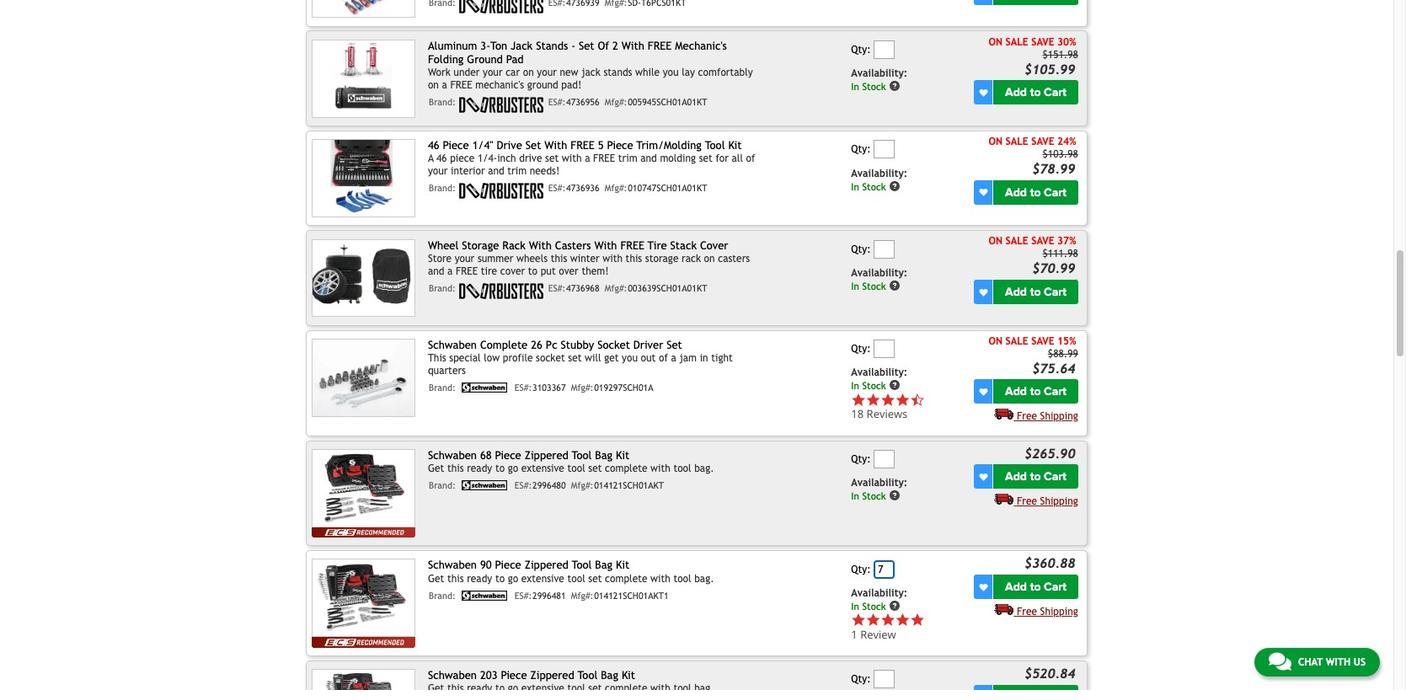 Task type: locate. For each thing, give the bounding box(es) containing it.
1 vertical spatial ecs tuning recommends this product. image
[[312, 638, 416, 648]]

to for $75.64 add to wish list image
[[1031, 385, 1041, 399]]

free down $360.88
[[1017, 606, 1038, 618]]

2 get from the top
[[428, 573, 445, 585]]

doorbusters - corporate logo image up ton
[[459, 0, 543, 13]]

set inside schwaben 90 piece zippered tool bag kit get this ready to go extensive tool set complete with tool bag.
[[589, 573, 602, 585]]

4736936
[[566, 183, 600, 193]]

add to cart down $105.99
[[1006, 85, 1067, 100]]

on left 37%
[[989, 236, 1003, 247]]

on left 15%
[[989, 335, 1003, 347]]

out
[[641, 353, 656, 364]]

to for add to wish list image associated with $78.99
[[1031, 185, 1041, 199]]

2 bag. from the top
[[695, 573, 715, 585]]

add down $265.90
[[1006, 470, 1028, 484]]

3 add to wish list image from the top
[[980, 583, 988, 591]]

1 vertical spatial add to wish list image
[[980, 288, 988, 296]]

es#:
[[549, 97, 566, 107], [549, 183, 566, 193], [549, 283, 566, 293], [515, 383, 532, 393], [515, 481, 532, 491], [515, 591, 532, 601]]

save for $78.99
[[1032, 136, 1055, 148]]

es#: down ground
[[549, 97, 566, 107]]

stands
[[536, 39, 568, 52]]

complete inside schwaben 90 piece zippered tool bag kit get this ready to go extensive tool set complete with tool bag.
[[605, 573, 648, 585]]

kit inside schwaben 68 piece zippered tool bag kit get this ready to go extensive tool set complete with tool bag.
[[616, 449, 630, 462]]

3 stock from the top
[[863, 280, 886, 292]]

brand: down store
[[429, 283, 456, 293]]

1 question sign image from the top
[[890, 80, 901, 92]]

stock
[[863, 81, 886, 93], [863, 181, 886, 192], [863, 280, 886, 292], [863, 380, 886, 392], [863, 491, 886, 502], [863, 601, 886, 612]]

bag up es#: 2996481 mfg#: 014121sch01akt1
[[595, 559, 613, 572]]

with inside aluminum 3-ton jack stands - set of 2 with free mechanic's folding ground pad work under your car on your new jack stands while you lay comfortably on a free mechanic's ground pad!
[[622, 39, 645, 52]]

schwaben - corporate logo image
[[459, 383, 510, 393], [459, 481, 510, 491], [459, 591, 510, 601]]

es#: 4736968 mfg#: 003639sch01a01kt
[[549, 283, 708, 293]]

014121sch01akt1
[[594, 591, 669, 601]]

1 horizontal spatial piece
[[495, 449, 522, 462]]

on inside on sale save 24% $103.98 $78.99
[[989, 136, 1003, 148]]

1 vertical spatial and
[[488, 166, 505, 177]]

3 question sign image from the top
[[890, 490, 901, 502]]

piece inside schwaben 68 piece zippered tool bag kit get this ready to go extensive tool set complete with tool bag.
[[495, 449, 522, 462]]

2 ecs tuning recommends this product. image from the top
[[312, 638, 416, 648]]

$105.99
[[1025, 61, 1076, 76]]

5 availability: in stock from the top
[[852, 477, 908, 502]]

2 add to cart from the top
[[1006, 185, 1067, 199]]

in for schwaben 68 piece zippered tool bag kit
[[852, 491, 860, 502]]

to down $265.90
[[1031, 470, 1041, 484]]

2 schwaben from the top
[[428, 449, 477, 462]]

1 ready from the top
[[467, 463, 493, 475]]

4 sale from the top
[[1006, 335, 1029, 347]]

to for $70.99 add to wish list icon
[[1031, 285, 1041, 299]]

es#2996482 - 014121sch01akt2 - schwaben 203 piece zippered tool bag kit  - get this ready to go extensive tool set complete with tool bag. - schwaben - audi bmw volkswagen mercedes benz mini porsche image
[[312, 669, 416, 690]]

this
[[428, 353, 447, 364]]

to down $70.99
[[1031, 285, 1041, 299]]

free shipping
[[1017, 411, 1079, 423], [1017, 496, 1079, 508], [1017, 606, 1079, 618]]

schwaben inside schwaben 68 piece zippered tool bag kit get this ready to go extensive tool set complete with tool bag.
[[428, 449, 477, 462]]

24%
[[1058, 136, 1077, 148]]

to for first add to wish list image from the bottom
[[1031, 580, 1041, 594]]

2 vertical spatial free
[[1017, 606, 1038, 618]]

1 vertical spatial schwaben - corporate logo image
[[459, 481, 510, 491]]

on for $70.99
[[989, 236, 1003, 247]]

get for $360.88
[[428, 573, 445, 585]]

on right car
[[523, 67, 534, 79]]

with left "us"
[[1327, 657, 1351, 669]]

6 availability: from the top
[[852, 588, 908, 599]]

0 horizontal spatial piece
[[450, 153, 475, 165]]

2 vertical spatial add to wish list image
[[980, 473, 988, 481]]

add to cart button down $70.99
[[994, 280, 1079, 304]]

with inside schwaben 68 piece zippered tool bag kit get this ready to go extensive tool set complete with tool bag.
[[651, 463, 671, 475]]

1
[[852, 627, 858, 642]]

under
[[454, 67, 480, 79]]

add to wish list image
[[980, 88, 988, 97], [980, 288, 988, 296], [980, 473, 988, 481]]

4 add to cart button from the top
[[994, 380, 1079, 404]]

2 question sign image from the top
[[890, 380, 901, 391]]

ready inside schwaben 90 piece zippered tool bag kit get this ready to go extensive tool set complete with tool bag.
[[467, 573, 493, 585]]

$88.99
[[1049, 348, 1079, 360]]

1 horizontal spatial of
[[747, 153, 756, 165]]

0 vertical spatial bag.
[[695, 463, 715, 475]]

of inside 46 piece 1/4" drive set with free 5 piece trim/molding tool kit a 46 piece 1/4-inch drive set with a free trim and molding set for all of your interior and trim needs!
[[747, 153, 756, 165]]

schwaben inside schwaben complete 26 pc stubby socket driver set this special low profile socket set will get you out of a jam in tight quarters
[[428, 339, 477, 351]]

es#: 4736956 mfg#: 005945sch01a01kt
[[549, 97, 708, 107]]

1 add to cart button from the top
[[994, 80, 1079, 105]]

casters
[[718, 253, 750, 265]]

1 add to cart from the top
[[1006, 85, 1067, 100]]

in
[[700, 353, 709, 364]]

1 vertical spatial question sign image
[[890, 280, 901, 292]]

2 go from the top
[[508, 573, 519, 585]]

2 in from the top
[[852, 181, 860, 192]]

7 qty: from the top
[[852, 674, 871, 686]]

ecs tuning recommends this product. image
[[312, 528, 416, 538], [312, 638, 416, 648]]

cart down $75.64
[[1044, 385, 1067, 399]]

of
[[747, 153, 756, 165], [659, 353, 668, 364]]

low
[[484, 353, 500, 364]]

brand:
[[429, 97, 456, 107], [429, 183, 456, 193], [429, 283, 456, 293], [429, 383, 456, 393], [429, 481, 456, 491], [429, 591, 456, 601]]

2 horizontal spatial set
[[667, 339, 683, 351]]

2 schwaben - corporate logo image from the top
[[459, 481, 510, 491]]

1 vertical spatial 46
[[437, 153, 447, 165]]

tool up for
[[705, 139, 725, 152]]

qty: for aluminum 3-ton jack stands - set of 2 with free mechanic's folding ground pad
[[852, 44, 871, 55]]

extensive inside schwaben 90 piece zippered tool bag kit get this ready to go extensive tool set complete with tool bag.
[[522, 573, 565, 585]]

4 add to cart from the top
[[1006, 385, 1067, 399]]

3 add from the top
[[1006, 285, 1028, 299]]

zippered for $360.88
[[525, 559, 569, 572]]

cart
[[1044, 85, 1067, 100], [1044, 185, 1067, 199], [1044, 285, 1067, 299], [1044, 385, 1067, 399], [1044, 470, 1067, 484], [1044, 580, 1067, 594]]

2 shipping from the top
[[1041, 496, 1079, 508]]

bag.
[[695, 463, 715, 475], [695, 573, 715, 585]]

star image
[[852, 392, 866, 407], [881, 392, 896, 407], [852, 613, 866, 628], [881, 613, 896, 628], [896, 613, 911, 628]]

1 add from the top
[[1006, 85, 1028, 100]]

schwaben 90 piece zippered tool bag kit get this ready to go extensive tool set complete with tool bag.
[[428, 559, 715, 585]]

2 vertical spatial bag
[[601, 669, 619, 682]]

availability: in stock for aluminum 3-ton jack stands - set of 2 with free mechanic's folding ground pad
[[852, 68, 908, 93]]

3 add to cart from the top
[[1006, 285, 1067, 299]]

cart down $70.99
[[1044, 285, 1067, 299]]

0 vertical spatial trim
[[619, 153, 638, 165]]

extensive
[[522, 463, 565, 475], [522, 573, 565, 585]]

with inside 46 piece 1/4" drive set with free 5 piece trim/molding tool kit a 46 piece 1/4-inch drive set with a free trim and molding set for all of your interior and trim needs!
[[562, 153, 582, 165]]

6 qty: from the top
[[852, 564, 871, 575]]

2 extensive from the top
[[522, 573, 565, 585]]

1 vertical spatial piece
[[495, 449, 522, 462]]

$111.98
[[1043, 248, 1079, 260]]

5 stock from the top
[[863, 491, 886, 502]]

half star image
[[911, 392, 925, 407]]

tool inside 46 piece 1/4" drive set with free 5 piece trim/molding tool kit a 46 piece 1/4-inch drive set with a free trim and molding set for all of your interior and trim needs!
[[705, 139, 725, 152]]

with down 46 piece 1/4" drive set with free 5 piece trim/molding tool kit link
[[562, 153, 582, 165]]

zippered up 2996480
[[525, 449, 569, 462]]

ecs tuning recommends this product. image up es#2996482 - 014121sch01akt2 - schwaben 203 piece zippered tool bag kit  - get this ready to go extensive tool set complete with tool bag. - schwaben - audi bmw volkswagen mercedes benz mini porsche image
[[312, 638, 416, 648]]

zippered inside schwaben 90 piece zippered tool bag kit get this ready to go extensive tool set complete with tool bag.
[[525, 559, 569, 572]]

with for wheel storage rack with casters with free tire stack cover
[[603, 253, 623, 265]]

1 schwaben from the top
[[428, 339, 477, 351]]

complete
[[480, 339, 528, 351]]

3 doorbusters - corporate logo image from the top
[[459, 183, 543, 199]]

extensive up the 2996481
[[522, 573, 565, 585]]

brand: for $75.64
[[429, 383, 456, 393]]

question sign image for $105.99
[[890, 80, 901, 92]]

0 vertical spatial free
[[1017, 411, 1038, 423]]

go down schwaben 90 piece zippered tool bag kit link
[[508, 573, 519, 585]]

5 cart from the top
[[1044, 470, 1067, 484]]

kit for schwaben 68 piece zippered tool bag kit get this ready to go extensive tool set complete with tool bag.
[[616, 449, 630, 462]]

tool for schwaben 68 piece zippered tool bag kit get this ready to go extensive tool set complete with tool bag.
[[572, 449, 592, 462]]

set up 'es#: 2996480 mfg#: 014121sch01akt' at the left of the page
[[589, 463, 602, 475]]

save up $151.98
[[1032, 36, 1055, 48]]

bag down es#: 2996481 mfg#: 014121sch01akt1
[[601, 669, 619, 682]]

to inside schwaben 90 piece zippered tool bag kit get this ready to go extensive tool set complete with tool bag.
[[496, 573, 505, 585]]

2 free shipping image from the top
[[995, 493, 1014, 505]]

bag. inside schwaben 68 piece zippered tool bag kit get this ready to go extensive tool set complete with tool bag.
[[695, 463, 715, 475]]

1 vertical spatial free
[[1017, 496, 1038, 508]]

with for schwaben 90 piece zippered tool bag kit
[[651, 573, 671, 585]]

1 vertical spatial shipping
[[1041, 496, 1079, 508]]

doorbusters - corporate logo image down mechanic's
[[459, 97, 543, 113]]

2 add to cart button from the top
[[994, 180, 1079, 205]]

0 horizontal spatial on
[[428, 80, 439, 91]]

0 vertical spatial free shipping image
[[995, 408, 1014, 420]]

on sale save 30% $151.98 $105.99
[[989, 36, 1079, 76]]

46
[[428, 139, 440, 152], [437, 153, 447, 165]]

to inside schwaben 68 piece zippered tool bag kit get this ready to go extensive tool set complete with tool bag.
[[496, 463, 505, 475]]

3 cart from the top
[[1044, 285, 1067, 299]]

1 vertical spatial trim
[[508, 166, 527, 177]]

1 vertical spatial go
[[508, 573, 519, 585]]

0 vertical spatial of
[[747, 153, 756, 165]]

15%
[[1058, 335, 1077, 347]]

26
[[531, 339, 543, 351]]

with inside schwaben 90 piece zippered tool bag kit get this ready to go extensive tool set complete with tool bag.
[[651, 573, 671, 585]]

brand: for $105.99
[[429, 97, 456, 107]]

2 free from the top
[[1017, 496, 1038, 508]]

set up drive
[[526, 139, 542, 152]]

1 brand: from the top
[[429, 97, 456, 107]]

bag
[[595, 449, 613, 462], [595, 559, 613, 572], [601, 669, 619, 682]]

1 on from the top
[[989, 36, 1003, 48]]

get
[[605, 353, 619, 364]]

availability:
[[852, 68, 908, 79], [852, 167, 908, 179], [852, 267, 908, 279], [852, 367, 908, 379], [852, 477, 908, 489], [852, 588, 908, 599]]

4 availability: from the top
[[852, 367, 908, 379]]

1 in from the top
[[852, 81, 860, 93]]

2 vertical spatial free shipping
[[1017, 606, 1079, 618]]

46 up a
[[428, 139, 440, 152]]

3 in from the top
[[852, 280, 860, 292]]

kit down 014121sch01akt1
[[622, 669, 636, 682]]

0 vertical spatial zippered
[[525, 449, 569, 462]]

1 horizontal spatial you
[[663, 67, 679, 79]]

on inside on sale save 37% $111.98 $70.99
[[989, 236, 1003, 247]]

doorbusters - corporate logo image down cover
[[459, 283, 543, 299]]

1 vertical spatial ready
[[467, 573, 493, 585]]

piece right 203
[[501, 669, 527, 682]]

brand: down work
[[429, 97, 456, 107]]

1 doorbusters - corporate logo image from the top
[[459, 0, 543, 13]]

2 vertical spatial and
[[428, 265, 445, 277]]

set up es#: 2996481 mfg#: 014121sch01akt1
[[589, 573, 602, 585]]

bag. for $360.88
[[695, 573, 715, 585]]

add down on sale save 15% $88.99 $75.64
[[1006, 385, 1028, 399]]

in for 46 piece 1/4" drive set with free 5 piece trim/molding tool kit
[[852, 181, 860, 192]]

4 doorbusters - corporate logo image from the top
[[459, 283, 543, 299]]

free left tire
[[621, 239, 645, 252]]

1 add to wish list image from the top
[[980, 88, 988, 97]]

tool up 'es#: 2996480 mfg#: 014121sch01akt' at the left of the page
[[572, 449, 592, 462]]

qty: for wheel storage rack with casters with free tire stack cover
[[852, 243, 871, 255]]

of
[[598, 39, 610, 52]]

0 vertical spatial go
[[508, 463, 519, 475]]

set
[[545, 153, 559, 165], [699, 153, 713, 165], [568, 353, 582, 364], [589, 463, 602, 475], [589, 573, 602, 585]]

3 on from the top
[[989, 236, 1003, 247]]

0 vertical spatial shipping
[[1041, 411, 1079, 423]]

this inside schwaben 68 piece zippered tool bag kit get this ready to go extensive tool set complete with tool bag.
[[448, 463, 464, 475]]

free shipping image for $360.88
[[995, 604, 1014, 615]]

cart down $78.99
[[1044, 185, 1067, 199]]

of right "all"
[[747, 153, 756, 165]]

1 vertical spatial free shipping
[[1017, 496, 1079, 508]]

trim
[[619, 153, 638, 165], [508, 166, 527, 177]]

0 horizontal spatial you
[[622, 353, 638, 364]]

with up winter
[[595, 239, 617, 252]]

mfg#: for $105.99
[[605, 97, 628, 107]]

37%
[[1058, 236, 1077, 247]]

in for wheel storage rack with casters with free tire stack cover
[[852, 280, 860, 292]]

5 availability: from the top
[[852, 477, 908, 489]]

special
[[450, 353, 481, 364]]

go inside schwaben 68 piece zippered tool bag kit get this ready to go extensive tool set complete with tool bag.
[[508, 463, 519, 475]]

mfg#: down schwaben 68 piece zippered tool bag kit get this ready to go extensive tool set complete with tool bag.
[[571, 481, 594, 491]]

1 horizontal spatial set
[[579, 39, 595, 52]]

go inside schwaben 90 piece zippered tool bag kit get this ready to go extensive tool set complete with tool bag.
[[508, 573, 519, 585]]

0 vertical spatial add to wish list image
[[980, 188, 988, 197]]

0 horizontal spatial and
[[428, 265, 445, 277]]

1 free shipping from the top
[[1017, 411, 1079, 423]]

schwaben - corporate logo image down low
[[459, 383, 510, 393]]

2 vertical spatial on
[[704, 253, 715, 265]]

piece right the 68
[[495, 449, 522, 462]]

with up "them!"
[[603, 253, 623, 265]]

add to cart button down $78.99
[[994, 180, 1079, 205]]

bag inside schwaben 90 piece zippered tool bag kit get this ready to go extensive tool set complete with tool bag.
[[595, 559, 613, 572]]

with
[[622, 39, 645, 52], [545, 139, 568, 152], [529, 239, 552, 252], [595, 239, 617, 252]]

set up jam
[[667, 339, 683, 351]]

sale inside on sale save 30% $151.98 $105.99
[[1006, 36, 1029, 48]]

1 availability: in stock from the top
[[852, 68, 908, 93]]

your inside wheel storage rack with casters with free tire stack cover store your summer wheels this winter with this storage rack on casters and a free tire cover to put over them!
[[455, 253, 475, 265]]

to down $78.99
[[1031, 185, 1041, 199]]

you inside schwaben complete 26 pc stubby socket driver set this special low profile socket set will get you out of a jam in tight quarters
[[622, 353, 638, 364]]

set inside 46 piece 1/4" drive set with free 5 piece trim/molding tool kit a 46 piece 1/4-inch drive set with a free trim and molding set for all of your interior and trim needs!
[[526, 139, 542, 152]]

this inside schwaben 90 piece zippered tool bag kit get this ready to go extensive tool set complete with tool bag.
[[448, 573, 464, 585]]

schwaben - corporate logo image down the 68
[[459, 481, 510, 491]]

save inside on sale save 30% $151.98 $105.99
[[1032, 36, 1055, 48]]

3 availability: in stock from the top
[[852, 267, 908, 292]]

es#2996481 - 014121sch01akt1 - schwaben 90 piece zippered tool bag kit  - get this ready to go extensive tool set complete with tool bag. - schwaben - audi bmw volkswagen mercedes benz mini porsche image
[[312, 559, 416, 638]]

save up $88.99
[[1032, 335, 1055, 347]]

comments image
[[1269, 652, 1292, 672]]

get right es#2996481 - 014121sch01akt1 - schwaben 90 piece zippered tool bag kit  - get this ready to go extensive tool set complete with tool bag. - schwaben - audi bmw volkswagen mercedes benz mini porsche image
[[428, 573, 445, 585]]

piece up interior
[[450, 153, 475, 165]]

tire
[[648, 239, 667, 252]]

schwaben for schwaben 90 piece zippered tool bag kit
[[428, 559, 477, 572]]

3 brand: from the top
[[429, 283, 456, 293]]

3 free from the top
[[1017, 606, 1038, 618]]

3 schwaben - corporate logo image from the top
[[459, 591, 510, 601]]

bag. inside schwaben 90 piece zippered tool bag kit get this ready to go extensive tool set complete with tool bag.
[[695, 573, 715, 585]]

1 vertical spatial on
[[428, 80, 439, 91]]

on down work
[[428, 80, 439, 91]]

4 add from the top
[[1006, 385, 1028, 399]]

es#: 2996481 mfg#: 014121sch01akt1
[[515, 591, 669, 601]]

1 schwaben - corporate logo image from the top
[[459, 383, 510, 393]]

0 vertical spatial schwaben - corporate logo image
[[459, 383, 510, 393]]

save inside on sale save 37% $111.98 $70.99
[[1032, 236, 1055, 247]]

1 vertical spatial free shipping image
[[995, 493, 1014, 505]]

2 free shipping from the top
[[1017, 496, 1079, 508]]

3 qty: from the top
[[852, 243, 871, 255]]

sale inside on sale save 24% $103.98 $78.99
[[1006, 136, 1029, 148]]

6 add to cart from the top
[[1006, 580, 1067, 594]]

stock for 46 piece 1/4" drive set with free 5 piece trim/molding tool kit
[[863, 181, 886, 192]]

free shipping down $265.90
[[1017, 496, 1079, 508]]

2 brand: from the top
[[429, 183, 456, 193]]

3 add to wish list image from the top
[[980, 473, 988, 481]]

shipping down $360.88
[[1041, 606, 1079, 618]]

question sign image
[[890, 80, 901, 92], [890, 280, 901, 292]]

question sign image
[[890, 180, 901, 192], [890, 380, 901, 391], [890, 490, 901, 502], [890, 600, 901, 612]]

3 schwaben from the top
[[428, 559, 477, 572]]

a down store
[[448, 265, 453, 277]]

es#4736956 - 005945sch01a01kt - aluminum 3-ton jack stands - set of 2 with free mechanic's folding ground pad - work under your car on your new jack stands while you lay comfortably on a free mechanic's ground pad! - doorbusters - audi bmw volkswagen mercedes benz mini porsche image
[[312, 39, 416, 118]]

zippered
[[525, 449, 569, 462], [525, 559, 569, 572], [531, 669, 575, 682]]

2 sale from the top
[[1006, 136, 1029, 148]]

with inside wheel storage rack with casters with free tire stack cover store your summer wheels this winter with this storage rack on casters and a free tire cover to put over them!
[[603, 253, 623, 265]]

1 qty: from the top
[[852, 44, 871, 55]]

1 stock from the top
[[863, 81, 886, 93]]

2 save from the top
[[1032, 136, 1055, 148]]

complete up 014121sch01akt
[[605, 463, 648, 475]]

add to cart button down $360.88
[[994, 575, 1079, 599]]

1 vertical spatial get
[[428, 573, 445, 585]]

None text field
[[874, 40, 895, 59], [874, 240, 895, 258], [874, 40, 895, 59], [874, 240, 895, 258]]

complete for $265.90
[[605, 463, 648, 475]]

of inside schwaben complete 26 pc stubby socket driver set this special low profile socket set will get you out of a jam in tight quarters
[[659, 353, 668, 364]]

folding
[[428, 53, 464, 66]]

schwaben inside schwaben 90 piece zippered tool bag kit get this ready to go extensive tool set complete with tool bag.
[[428, 559, 477, 572]]

with up 014121sch01akt1
[[651, 573, 671, 585]]

star image
[[866, 392, 881, 407], [896, 392, 911, 407], [866, 613, 881, 628], [911, 613, 925, 628]]

$75.64
[[1033, 361, 1076, 376]]

1 cart from the top
[[1044, 85, 1067, 100]]

30%
[[1058, 36, 1077, 48]]

to down the wheels
[[528, 265, 538, 277]]

1 sale from the top
[[1006, 36, 1029, 48]]

complete inside schwaben 68 piece zippered tool bag kit get this ready to go extensive tool set complete with tool bag.
[[605, 463, 648, 475]]

6 stock from the top
[[863, 601, 886, 612]]

2 vertical spatial free shipping image
[[995, 604, 1014, 615]]

question sign image for $70.99
[[890, 280, 901, 292]]

summer
[[478, 253, 514, 265]]

and down store
[[428, 265, 445, 277]]

qty: for schwaben 90 piece zippered tool bag kit
[[852, 564, 871, 575]]

on left 24%
[[989, 136, 1003, 148]]

tire
[[481, 265, 497, 277]]

1 vertical spatial you
[[622, 353, 638, 364]]

and down trim/molding
[[641, 153, 657, 165]]

kit up "all"
[[729, 139, 742, 152]]

1/4-
[[478, 153, 498, 165]]

save inside on sale save 24% $103.98 $78.99
[[1032, 136, 1055, 148]]

tool down es#: 2996481 mfg#: 014121sch01akt1
[[578, 669, 598, 682]]

tool inside schwaben 68 piece zippered tool bag kit get this ready to go extensive tool set complete with tool bag.
[[572, 449, 592, 462]]

your down a
[[428, 166, 448, 177]]

1 add to wish list image from the top
[[980, 188, 988, 197]]

$265.90
[[1025, 446, 1076, 461]]

rack
[[682, 253, 701, 265]]

to for 1st add to wish list icon from the bottom of the page
[[1031, 470, 1041, 484]]

1 vertical spatial zippered
[[525, 559, 569, 572]]

schwaben left the 68
[[428, 449, 477, 462]]

aluminum
[[428, 39, 477, 52]]

es#4736968 - 003639sch01a01kt - wheel storage rack with casters with free tire stack cover - store your summer wheels this winter with this storage rack on casters and a free tire cover to put over them! - doorbusters - audi bmw volkswagen mercedes benz mini porsche image
[[312, 239, 416, 317]]

3 free shipping image from the top
[[995, 604, 1014, 615]]

add down on sale save 30% $151.98 $105.99
[[1006, 85, 1028, 100]]

2 horizontal spatial and
[[641, 153, 657, 165]]

sale left 15%
[[1006, 335, 1029, 347]]

schwaben left 203
[[428, 669, 477, 682]]

tool inside schwaben 90 piece zippered tool bag kit get this ready to go extensive tool set complete with tool bag.
[[572, 559, 592, 572]]

0 vertical spatial get
[[428, 463, 445, 475]]

1 complete from the top
[[605, 463, 648, 475]]

zippered inside schwaben 68 piece zippered tool bag kit get this ready to go extensive tool set complete with tool bag.
[[525, 449, 569, 462]]

and
[[641, 153, 657, 165], [488, 166, 505, 177], [428, 265, 445, 277]]

add to cart button down $75.64
[[994, 380, 1079, 404]]

brand: right "es#2996480 - 014121sch01akt - schwaben 68 piece zippered tool bag kit - get this ready to go extensive tool set complete with tool bag. - schwaben - audi bmw volkswagen mercedes benz mini porsche" image
[[429, 481, 456, 491]]

2 cart from the top
[[1044, 185, 1067, 199]]

1 review link
[[852, 613, 972, 642], [852, 627, 925, 642]]

1 vertical spatial add to wish list image
[[980, 388, 988, 396]]

trim up es#: 4736936 mfg#: 010747sch01a01kt
[[619, 153, 638, 165]]

add to cart down $360.88
[[1006, 580, 1067, 594]]

save for $105.99
[[1032, 36, 1055, 48]]

tool
[[568, 463, 586, 475], [674, 463, 692, 475], [568, 573, 586, 585], [674, 573, 692, 585]]

qty:
[[852, 44, 871, 55], [852, 143, 871, 155], [852, 243, 871, 255], [852, 343, 871, 355], [852, 454, 871, 465], [852, 564, 871, 575], [852, 674, 871, 686]]

add to cart down $78.99
[[1006, 185, 1067, 199]]

bag inside schwaben 68 piece zippered tool bag kit get this ready to go extensive tool set complete with tool bag.
[[595, 449, 613, 462]]

comfortably
[[699, 67, 753, 79]]

6 add from the top
[[1006, 580, 1028, 594]]

add for $78.99
[[1006, 185, 1028, 199]]

0 horizontal spatial set
[[526, 139, 542, 152]]

0 vertical spatial you
[[663, 67, 679, 79]]

add to cart for $75.64
[[1006, 385, 1067, 399]]

ton
[[491, 39, 508, 52]]

3 add to cart button from the top
[[994, 280, 1079, 304]]

in for aluminum 3-ton jack stands - set of 2 with free mechanic's folding ground pad
[[852, 81, 860, 93]]

shipping up $265.90
[[1041, 411, 1079, 423]]

add to cart button for $70.99
[[994, 280, 1079, 304]]

bag for $360.88
[[595, 559, 613, 572]]

extensive inside schwaben 68 piece zippered tool bag kit get this ready to go extensive tool set complete with tool bag.
[[522, 463, 565, 475]]

add for $70.99
[[1006, 285, 1028, 299]]

5 in from the top
[[852, 491, 860, 502]]

on inside on sale save 30% $151.98 $105.99
[[989, 36, 1003, 48]]

0 horizontal spatial of
[[659, 353, 668, 364]]

schwaben for schwaben 68 piece zippered tool bag kit
[[428, 449, 477, 462]]

4 on from the top
[[989, 335, 1003, 347]]

2 qty: from the top
[[852, 143, 871, 155]]

complete
[[605, 463, 648, 475], [605, 573, 648, 585]]

jam
[[680, 353, 697, 364]]

jack
[[582, 67, 601, 79]]

get for $265.90
[[428, 463, 445, 475]]

brand: down quarters at the bottom left of the page
[[429, 383, 456, 393]]

0 vertical spatial and
[[641, 153, 657, 165]]

2 vertical spatial set
[[667, 339, 683, 351]]

schwaben left 90
[[428, 559, 477, 572]]

availability: in stock for wheel storage rack with casters with free tire stack cover
[[852, 267, 908, 292]]

stack
[[671, 239, 697, 252]]

stock for wheel storage rack with casters with free tire stack cover
[[863, 280, 886, 292]]

0 horizontal spatial trim
[[508, 166, 527, 177]]

ready inside schwaben 68 piece zippered tool bag kit get this ready to go extensive tool set complete with tool bag.
[[467, 463, 493, 475]]

add to cart button down $105.99
[[994, 80, 1079, 105]]

free shipping down $360.88
[[1017, 606, 1079, 618]]

1 horizontal spatial on
[[523, 67, 534, 79]]

your inside 46 piece 1/4" drive set with free 5 piece trim/molding tool kit a 46 piece 1/4-inch drive set with a free trim and molding set for all of your interior and trim needs!
[[428, 166, 448, 177]]

sale inside on sale save 37% $111.98 $70.99
[[1006, 236, 1029, 247]]

0 vertical spatial complete
[[605, 463, 648, 475]]

0 vertical spatial question sign image
[[890, 80, 901, 92]]

get inside schwaben 68 piece zippered tool bag kit get this ready to go extensive tool set complete with tool bag.
[[428, 463, 445, 475]]

doorbusters - corporate logo image
[[459, 0, 543, 13], [459, 97, 543, 113], [459, 183, 543, 199], [459, 283, 543, 299]]

0 vertical spatial free shipping
[[1017, 411, 1079, 423]]

a
[[442, 80, 447, 91], [585, 153, 590, 165], [448, 265, 453, 277], [671, 353, 677, 364]]

your down storage
[[455, 253, 475, 265]]

with for schwaben 68 piece zippered tool bag kit
[[651, 463, 671, 475]]

1/4"
[[473, 139, 494, 152]]

get inside schwaben 90 piece zippered tool bag kit get this ready to go extensive tool set complete with tool bag.
[[428, 573, 445, 585]]

shipping for $265.90
[[1041, 496, 1079, 508]]

you
[[663, 67, 679, 79], [622, 353, 638, 364]]

free
[[648, 39, 672, 52], [451, 80, 473, 91], [571, 139, 595, 152], [594, 153, 616, 165], [621, 239, 645, 252], [456, 265, 478, 277]]

0 vertical spatial on
[[523, 67, 534, 79]]

free shipping image
[[995, 408, 1014, 420], [995, 493, 1014, 505], [995, 604, 1014, 615]]

2 horizontal spatial on
[[704, 253, 715, 265]]

3 sale from the top
[[1006, 236, 1029, 247]]

0 vertical spatial ready
[[467, 463, 493, 475]]

add to wish list image
[[980, 188, 988, 197], [980, 388, 988, 396], [980, 583, 988, 591]]

1 vertical spatial bag.
[[695, 573, 715, 585]]

4 save from the top
[[1032, 335, 1055, 347]]

014121sch01akt
[[594, 481, 664, 491]]

0 vertical spatial set
[[579, 39, 595, 52]]

kit up 014121sch01akt
[[616, 449, 630, 462]]

cart down $265.90
[[1044, 470, 1067, 484]]

3 free shipping from the top
[[1017, 606, 1079, 618]]

1 question sign image from the top
[[890, 180, 901, 192]]

add down on sale save 37% $111.98 $70.99
[[1006, 285, 1028, 299]]

2 availability: from the top
[[852, 167, 908, 179]]

1 ecs tuning recommends this product. image from the top
[[312, 528, 416, 538]]

doorbusters - corporate logo image for $78.99
[[459, 183, 543, 199]]

all
[[732, 153, 743, 165]]

1 vertical spatial extensive
[[522, 573, 565, 585]]

in
[[852, 81, 860, 93], [852, 181, 860, 192], [852, 280, 860, 292], [852, 380, 860, 392], [852, 491, 860, 502], [852, 601, 860, 612]]

2 vertical spatial add to wish list image
[[980, 583, 988, 591]]

shipping
[[1041, 411, 1079, 423], [1041, 496, 1079, 508], [1041, 606, 1079, 618]]

5 add to cart button from the top
[[994, 465, 1079, 489]]

None text field
[[874, 140, 895, 159], [874, 340, 895, 358], [874, 450, 895, 469], [874, 560, 895, 579], [874, 670, 895, 689], [874, 140, 895, 159], [874, 340, 895, 358], [874, 450, 895, 469], [874, 560, 895, 579], [874, 670, 895, 689]]

this down schwaben 90 piece zippered tool bag kit link
[[448, 573, 464, 585]]

and down the "1/4-"
[[488, 166, 505, 177]]

to down $105.99
[[1031, 85, 1041, 100]]

interior
[[451, 166, 485, 177]]

0 vertical spatial add to wish list image
[[980, 88, 988, 97]]

mfg#: down schwaben 90 piece zippered tool bag kit get this ready to go extensive tool set complete with tool bag.
[[571, 591, 594, 601]]

lay
[[682, 67, 695, 79]]

2 vertical spatial schwaben - corporate logo image
[[459, 591, 510, 601]]

2
[[613, 39, 619, 52]]

2 stock from the top
[[863, 181, 886, 192]]

18 reviews link
[[852, 392, 972, 422], [852, 406, 925, 422]]

set inside schwaben complete 26 pc stubby socket driver set this special low profile socket set will get you out of a jam in tight quarters
[[667, 339, 683, 351]]

save
[[1032, 36, 1055, 48], [1032, 136, 1055, 148], [1032, 236, 1055, 247], [1032, 335, 1055, 347]]

0 vertical spatial piece
[[450, 153, 475, 165]]

es#: left 2996480
[[515, 481, 532, 491]]

with up "needs!" at the top of page
[[545, 139, 568, 152]]

kit inside schwaben 90 piece zippered tool bag kit get this ready to go extensive tool set complete with tool bag.
[[616, 559, 630, 572]]

es#: for $75.64
[[515, 383, 532, 393]]

pad
[[506, 53, 524, 66]]

winter
[[571, 253, 600, 265]]

work
[[428, 67, 451, 79]]

mfg#: for $78.99
[[605, 183, 628, 193]]

0 vertical spatial extensive
[[522, 463, 565, 475]]

3103367
[[533, 383, 566, 393]]

a down work
[[442, 80, 447, 91]]

and inside wheel storage rack with casters with free tire stack cover store your summer wheels this winter with this storage rack on casters and a free tire cover to put over them!
[[428, 265, 445, 277]]

to down $360.88
[[1031, 580, 1041, 594]]

zippered for $265.90
[[525, 449, 569, 462]]

1 vertical spatial set
[[526, 139, 542, 152]]

availability: for aluminum 3-ton jack stands - set of 2 with free mechanic's folding ground pad
[[852, 68, 908, 79]]

0 vertical spatial bag
[[595, 449, 613, 462]]

1 vertical spatial complete
[[605, 573, 648, 585]]

to down schwaben 68 piece zippered tool bag kit link in the left bottom of the page
[[496, 463, 505, 475]]

2 vertical spatial shipping
[[1041, 606, 1079, 618]]

cart down $360.88
[[1044, 580, 1067, 594]]

stock for schwaben 68 piece zippered tool bag kit
[[863, 491, 886, 502]]

68
[[480, 449, 492, 462]]

0 vertical spatial ecs tuning recommends this product. image
[[312, 528, 416, 538]]

ready down the 68
[[467, 463, 493, 475]]

cart for $75.64
[[1044, 385, 1067, 399]]

1 vertical spatial of
[[659, 353, 668, 364]]

1 vertical spatial bag
[[595, 559, 613, 572]]

free shipping for $360.88
[[1017, 606, 1079, 618]]

complete for $360.88
[[605, 573, 648, 585]]

1 bag. from the top
[[695, 463, 715, 475]]



Task type: describe. For each thing, give the bounding box(es) containing it.
schwaben complete 26 pc stubby socket driver set link
[[428, 339, 683, 351]]

schwaben for schwaben complete 26 pc stubby socket driver set
[[428, 339, 477, 351]]

ready for $265.90
[[467, 463, 493, 475]]

set inside schwaben 68 piece zippered tool bag kit get this ready to go extensive tool set complete with tool bag.
[[589, 463, 602, 475]]

cover
[[501, 265, 525, 277]]

add to wish list image for $75.64
[[980, 388, 988, 396]]

es#4736939 - sd-t6pcs01kt - 6 piece torx screwdriver set with free 6 piece standard screwdriver set - buy a torx screwdriver set and get a free standard screwdriver set to fill your toolbox with slotted, phillips, and and torx screwdrivers! - doorbusters - audi bmw volkswagen mercedes benz mini porsche image
[[312, 0, 416, 18]]

3-
[[481, 39, 491, 52]]

mfg#: for $70.99
[[605, 283, 628, 293]]

0 vertical spatial 46
[[428, 139, 440, 152]]

6 brand: from the top
[[429, 591, 456, 601]]

doorbusters - corporate logo image for $105.99
[[459, 97, 543, 113]]

piece right "5"
[[607, 139, 634, 152]]

drive
[[520, 153, 542, 165]]

your up mechanic's
[[483, 67, 503, 79]]

$360.88
[[1025, 556, 1076, 571]]

4 stock from the top
[[863, 380, 886, 392]]

on inside on sale save 15% $88.99 $75.64
[[989, 335, 1003, 347]]

bag. for $265.90
[[695, 463, 715, 475]]

1 review
[[852, 627, 897, 642]]

mechanic's
[[476, 80, 525, 91]]

go for $360.88
[[508, 573, 519, 585]]

piece inside 46 piece 1/4" drive set with free 5 piece trim/molding tool kit a 46 piece 1/4-inch drive set with a free trim and molding set for all of your interior and trim needs!
[[450, 153, 475, 165]]

qty: for schwaben complete 26 pc stubby socket driver set
[[852, 343, 871, 355]]

es#3103367 - 019297sch01a - schwaben complete 26 pc stubby socket driver set - this special low profile socket set will get you out of a jam in tight quarters - schwaben - audi bmw volkswagen mercedes benz mini porsche image
[[312, 339, 416, 417]]

sale for $70.99
[[1006, 236, 1029, 247]]

casters
[[555, 239, 591, 252]]

your up ground
[[537, 67, 557, 79]]

on sale save 37% $111.98 $70.99
[[989, 236, 1079, 276]]

free down the under on the left of the page
[[451, 80, 473, 91]]

cart for $78.99
[[1044, 185, 1067, 199]]

wheel storage rack with casters with free tire stack cover link
[[428, 239, 729, 252]]

piece left 1/4"
[[443, 139, 469, 152]]

schwaben complete 26 pc stubby socket driver set this special low profile socket set will get you out of a jam in tight quarters
[[428, 339, 733, 377]]

storage
[[462, 239, 499, 252]]

on sale save 24% $103.98 $78.99
[[989, 136, 1079, 176]]

us
[[1354, 657, 1367, 669]]

with up the wheels
[[529, 239, 552, 252]]

6 add to cart button from the top
[[994, 575, 1079, 599]]

6 in from the top
[[852, 601, 860, 612]]

quarters
[[428, 365, 466, 377]]

add to wish list image for $78.99
[[980, 188, 988, 197]]

you inside aluminum 3-ton jack stands - set of 2 with free mechanic's folding ground pad work under your car on your new jack stands while you lay comfortably on a free mechanic's ground pad!
[[663, 67, 679, 79]]

them!
[[582, 265, 609, 277]]

es#: left the 2996481
[[515, 591, 532, 601]]

6 availability: in stock from the top
[[852, 588, 908, 612]]

on for $78.99
[[989, 136, 1003, 148]]

add to cart button for $105.99
[[994, 80, 1079, 105]]

es#4736936 - 010747sch01a01kt - 46 piece 1/4" drive set with free 5 piece trim/molding tool kit - a 46 piece 1/4-inch drive set with a free trim and molding set for all of your interior and trim needs! - doorbusters - audi bmw volkswagen mercedes benz mini porsche image
[[312, 139, 416, 218]]

4 in from the top
[[852, 380, 860, 392]]

free down "5"
[[594, 153, 616, 165]]

availability: for schwaben 68 piece zippered tool bag kit
[[852, 477, 908, 489]]

for
[[716, 153, 729, 165]]

while
[[636, 67, 660, 79]]

a inside wheel storage rack with casters with free tire stack cover store your summer wheels this winter with this storage rack on casters and a free tire cover to put over them!
[[448, 265, 453, 277]]

add to cart for $78.99
[[1006, 185, 1067, 199]]

new
[[560, 67, 579, 79]]

stands
[[604, 67, 633, 79]]

es#: for $105.99
[[549, 97, 566, 107]]

schwaben 203 piece zippered tool bag kit
[[428, 669, 636, 682]]

this left storage
[[626, 253, 643, 265]]

019297sch01a
[[594, 383, 654, 393]]

cart for $70.99
[[1044, 285, 1067, 299]]

es#: 4736936 mfg#: 010747sch01a01kt
[[549, 183, 708, 193]]

brand: for $78.99
[[429, 183, 456, 193]]

pc
[[546, 339, 558, 351]]

go for $265.90
[[508, 463, 519, 475]]

6 cart from the top
[[1044, 580, 1067, 594]]

$520.84
[[1025, 666, 1076, 681]]

2 18 reviews link from the top
[[852, 406, 925, 422]]

add to wish list image for $70.99
[[980, 288, 988, 296]]

jack
[[511, 39, 533, 52]]

cart for $105.99
[[1044, 85, 1067, 100]]

socket
[[536, 353, 565, 364]]

ready for $360.88
[[467, 573, 493, 585]]

46 piece 1/4" drive set with free 5 piece trim/molding tool kit a 46 piece 1/4-inch drive set with a free trim and molding set for all of your interior and trim needs!
[[428, 139, 756, 177]]

4736968
[[566, 283, 600, 293]]

chat
[[1299, 657, 1324, 669]]

bag for $265.90
[[595, 449, 613, 462]]

2 vertical spatial zippered
[[531, 669, 575, 682]]

aluminum 3-ton jack stands - set of 2 with free mechanic's folding ground pad link
[[428, 39, 727, 66]]

cover
[[700, 239, 729, 252]]

on for $105.99
[[989, 36, 1003, 48]]

extensive for $360.88
[[522, 573, 565, 585]]

availability: in stock for 46 piece 1/4" drive set with free 5 piece trim/molding tool kit
[[852, 167, 908, 192]]

review
[[861, 627, 897, 642]]

pad!
[[562, 80, 582, 91]]

qty: for 46 piece 1/4" drive set with free 5 piece trim/molding tool kit
[[852, 143, 871, 155]]

es#: 3103367 mfg#: 019297sch01a
[[515, 383, 654, 393]]

wheels
[[517, 253, 548, 265]]

stock for aluminum 3-ton jack stands - set of 2 with free mechanic's folding ground pad
[[863, 81, 886, 93]]

trim/molding
[[637, 139, 702, 152]]

18 reviews
[[852, 406, 908, 422]]

wheel
[[428, 239, 459, 252]]

extensive for $265.90
[[522, 463, 565, 475]]

over
[[559, 265, 579, 277]]

005945sch01a01kt
[[628, 97, 708, 107]]

ecs tuning recommends this product. image for $265.90
[[312, 528, 416, 538]]

1 free from the top
[[1017, 411, 1038, 423]]

2996481
[[533, 591, 566, 601]]

$103.98
[[1043, 148, 1079, 160]]

to inside wheel storage rack with casters with free tire stack cover store your summer wheels this winter with this storage rack on casters and a free tire cover to put over them!
[[528, 265, 538, 277]]

5 brand: from the top
[[429, 481, 456, 491]]

-
[[572, 39, 576, 52]]

inch
[[498, 153, 516, 165]]

5 add to cart from the top
[[1006, 470, 1067, 484]]

brand: for $70.99
[[429, 283, 456, 293]]

piece inside schwaben 90 piece zippered tool bag kit get this ready to go extensive tool set complete with tool bag.
[[495, 559, 522, 572]]

add to cart for $70.99
[[1006, 285, 1067, 299]]

1 shipping from the top
[[1041, 411, 1079, 423]]

kit inside 46 piece 1/4" drive set with free 5 piece trim/molding tool kit a 46 piece 1/4-inch drive set with a free trim and molding set for all of your interior and trim needs!
[[729, 139, 742, 152]]

add to cart button for $75.64
[[994, 380, 1079, 404]]

kit for schwaben 90 piece zippered tool bag kit get this ready to go extensive tool set complete with tool bag.
[[616, 559, 630, 572]]

ground
[[528, 80, 559, 91]]

put
[[541, 265, 556, 277]]

es#2996480 - 014121sch01akt - schwaben 68 piece zippered tool bag kit - get this ready to go extensive tool set complete with tool bag. - schwaben - audi bmw volkswagen mercedes benz mini porsche image
[[312, 449, 416, 528]]

free left "5"
[[571, 139, 595, 152]]

a inside 46 piece 1/4" drive set with free 5 piece trim/molding tool kit a 46 piece 1/4-inch drive set with a free trim and molding set for all of your interior and trim needs!
[[585, 153, 590, 165]]

$151.98
[[1043, 49, 1079, 60]]

will
[[585, 353, 602, 364]]

set inside schwaben complete 26 pc stubby socket driver set this special low profile socket set will get you out of a jam in tight quarters
[[568, 353, 582, 364]]

es#: for $78.99
[[549, 183, 566, 193]]

ground
[[467, 53, 503, 66]]

set inside aluminum 3-ton jack stands - set of 2 with free mechanic's folding ground pad work under your car on your new jack stands while you lay comfortably on a free mechanic's ground pad!
[[579, 39, 595, 52]]

sale inside on sale save 15% $88.99 $75.64
[[1006, 335, 1029, 347]]

chat with us link
[[1255, 648, 1381, 677]]

set up "needs!" at the top of page
[[545, 153, 559, 165]]

203
[[480, 669, 498, 682]]

drive
[[497, 139, 523, 152]]

free shipping image for $265.90
[[995, 493, 1014, 505]]

4 schwaben from the top
[[428, 669, 477, 682]]

4 availability: in stock from the top
[[852, 367, 908, 392]]

003639sch01a01kt
[[628, 283, 708, 293]]

5 add from the top
[[1006, 470, 1028, 484]]

5
[[598, 139, 604, 152]]

tight
[[712, 353, 733, 364]]

add to cart button for $78.99
[[994, 180, 1079, 205]]

es#: for $70.99
[[549, 283, 566, 293]]

free for $360.88
[[1017, 606, 1038, 618]]

free left the tire
[[456, 265, 478, 277]]

46 piece 1/4" drive set with free 5 piece trim/molding tool kit link
[[428, 139, 742, 152]]

4 question sign image from the top
[[890, 600, 901, 612]]

availability: for wheel storage rack with casters with free tire stack cover
[[852, 267, 908, 279]]

tool for schwaben 203 piece zippered tool bag kit
[[578, 669, 598, 682]]

18
[[852, 406, 864, 422]]

tool for schwaben 90 piece zippered tool bag kit get this ready to go extensive tool set complete with tool bag.
[[572, 559, 592, 572]]

molding
[[660, 153, 696, 165]]

qty: for schwaben 68 piece zippered tool bag kit
[[852, 454, 871, 465]]

1 horizontal spatial and
[[488, 166, 505, 177]]

doorbusters - corporate logo image for $70.99
[[459, 283, 543, 299]]

set left for
[[699, 153, 713, 165]]

driver
[[634, 339, 664, 351]]

$78.99
[[1033, 161, 1076, 176]]

1 horizontal spatial trim
[[619, 153, 638, 165]]

1 18 reviews link from the top
[[852, 392, 972, 422]]

availability: in stock for schwaben 68 piece zippered tool bag kit
[[852, 477, 908, 502]]

save for $70.99
[[1032, 236, 1055, 247]]

aluminum 3-ton jack stands - set of 2 with free mechanic's folding ground pad work under your car on your new jack stands while you lay comfortably on a free mechanic's ground pad!
[[428, 39, 753, 91]]

add to cart for $105.99
[[1006, 85, 1067, 100]]

sale for $105.99
[[1006, 36, 1029, 48]]

1 1 review link from the top
[[852, 613, 972, 642]]

this up over
[[551, 253, 568, 265]]

free shipping for $265.90
[[1017, 496, 1079, 508]]

sale for $78.99
[[1006, 136, 1029, 148]]

store
[[428, 253, 452, 265]]

save inside on sale save 15% $88.99 $75.64
[[1032, 335, 1055, 347]]

a
[[428, 153, 434, 165]]

needs!
[[530, 166, 560, 177]]

a inside aluminum 3-ton jack stands - set of 2 with free mechanic's folding ground pad work under your car on your new jack stands while you lay comfortably on a free mechanic's ground pad!
[[442, 80, 447, 91]]

schwaben - corporate logo image for 18 reviews
[[459, 383, 510, 393]]

010747sch01a01kt
[[628, 183, 708, 193]]

1 free shipping image from the top
[[995, 408, 1014, 420]]

shipping for $360.88
[[1041, 606, 1079, 618]]

with inside 46 piece 1/4" drive set with free 5 piece trim/molding tool kit a 46 piece 1/4-inch drive set with a free trim and molding set for all of your interior and trim needs!
[[545, 139, 568, 152]]

a inside schwaben complete 26 pc stubby socket driver set this special low profile socket set will get you out of a jam in tight quarters
[[671, 353, 677, 364]]

free up 'while'
[[648, 39, 672, 52]]

schwaben 68 piece zippered tool bag kit get this ready to go extensive tool set complete with tool bag.
[[428, 449, 715, 475]]

add for $105.99
[[1006, 85, 1028, 100]]

mfg#: for $75.64
[[571, 383, 594, 393]]

kit for schwaben 203 piece zippered tool bag kit
[[622, 669, 636, 682]]

ecs tuning recommends this product. image for $360.88
[[312, 638, 416, 648]]

2996480
[[533, 481, 566, 491]]

$70.99
[[1033, 261, 1076, 276]]

2 1 review link from the top
[[852, 627, 925, 642]]

profile
[[503, 353, 533, 364]]

90
[[480, 559, 492, 572]]

schwaben - corporate logo image for 1 review
[[459, 591, 510, 601]]

on inside wheel storage rack with casters with free tire stack cover store your summer wheels this winter with this storage rack on casters and a free tire cover to put over them!
[[704, 253, 715, 265]]

add for $75.64
[[1006, 385, 1028, 399]]

availability: for 46 piece 1/4" drive set with free 5 piece trim/molding tool kit
[[852, 167, 908, 179]]

wheel storage rack with casters with free tire stack cover store your summer wheels this winter with this storage rack on casters and a free tire cover to put over them!
[[428, 239, 750, 277]]

qty: for schwaben 203 piece zippered tool bag kit
[[852, 674, 871, 686]]

to for $105.99's add to wish list icon
[[1031, 85, 1041, 100]]



Task type: vqa. For each thing, say whether or not it's contained in the screenshot.
topmost question sign icon
yes



